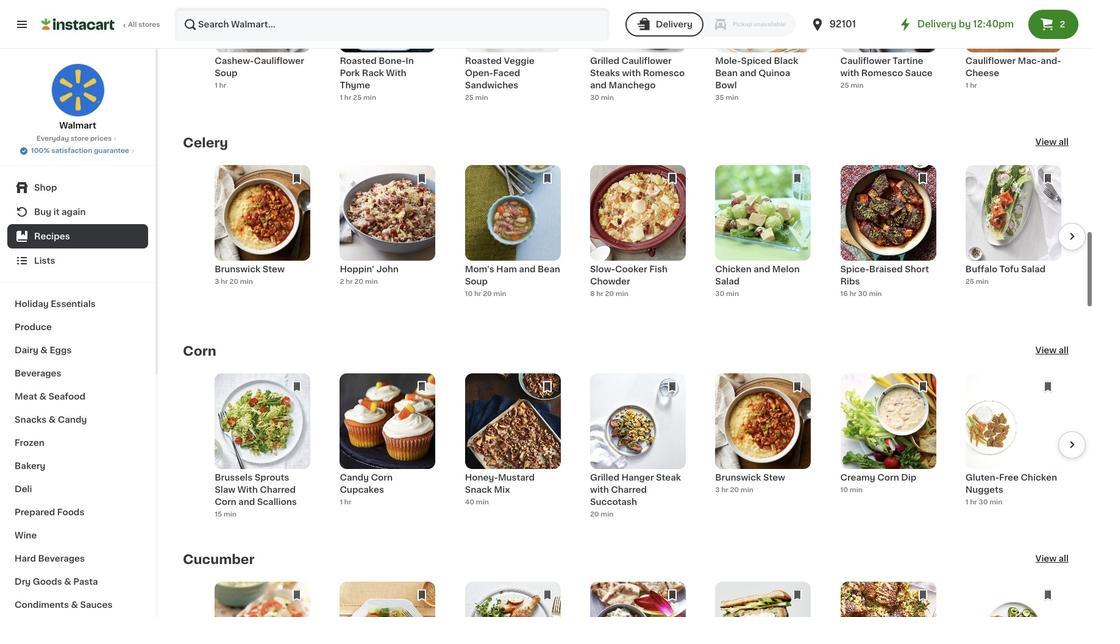 Task type: describe. For each thing, give the bounding box(es) containing it.
wine link
[[7, 524, 148, 547]]

beverages inside 'hard beverages' link
[[38, 555, 85, 563]]

soup inside the mom's ham and bean soup
[[465, 271, 488, 280]]

20 min
[[590, 505, 614, 512]]

30 down ribs
[[858, 284, 867, 291]]

30 down steaks
[[590, 88, 599, 95]]

cauliflower inside grilled cauliflower steaks with romesco and manchego
[[621, 51, 672, 59]]

view all link for cucumber
[[1036, 547, 1069, 561]]

prepared
[[15, 508, 55, 517]]

2 for 2 hr 20 min
[[340, 272, 344, 279]]

john
[[376, 259, 399, 268]]

and-
[[1041, 51, 1061, 59]]

delivery for delivery by 12:40pm
[[917, 20, 957, 29]]

item carousel region for celery
[[183, 159, 1086, 309]]

cauliflower inside cashew-cauliflower soup
[[254, 51, 304, 59]]

buffalo
[[966, 259, 998, 268]]

dry
[[15, 578, 31, 586]]

sauce
[[905, 63, 933, 71]]

brussels sprouts slaw with charred corn and scallions
[[215, 468, 297, 501]]

hr for fish
[[596, 284, 603, 291]]

hr for chicken
[[970, 493, 977, 500]]

satisfaction
[[51, 148, 92, 154]]

condiments & sauces
[[15, 601, 112, 610]]

25 for cauliflower tartine with romesco sauce
[[840, 76, 849, 83]]

cupcakes
[[340, 480, 384, 488]]

cauliflower inside cauliflower mac-and- cheese
[[966, 51, 1016, 59]]

slow-
[[590, 259, 615, 268]]

steak
[[656, 468, 681, 476]]

tofu
[[1000, 259, 1019, 268]]

8
[[590, 284, 595, 291]]

creamy corn dip
[[840, 468, 916, 476]]

all for celery
[[1059, 132, 1069, 140]]

10 hr 20 min
[[465, 284, 506, 291]]

slow-cooker fish chowder
[[590, 259, 668, 280]]

soup inside cashew-cauliflower soup
[[215, 63, 237, 71]]

25 min for buffalo tofu salad
[[966, 272, 989, 279]]

chicken and melon salad
[[715, 259, 800, 280]]

40 min
[[465, 493, 489, 500]]

buy it again link
[[7, 200, 148, 224]]

again
[[62, 208, 86, 216]]

romesco inside grilled cauliflower steaks with romesco and manchego
[[643, 63, 685, 71]]

recipe card group containing honey-mustard snack mix
[[465, 368, 561, 518]]

corn inside candy corn cupcakes
[[371, 468, 393, 476]]

dairy & eggs link
[[7, 339, 148, 362]]

lists link
[[7, 249, 148, 273]]

recipe card group containing chicken and melon salad
[[715, 159, 811, 309]]

frozen link
[[7, 432, 148, 455]]

spiced
[[741, 51, 772, 59]]

gluten-
[[966, 468, 999, 476]]

dairy
[[15, 346, 38, 355]]

hard
[[15, 555, 36, 563]]

1 hr for candy corn cupcakes
[[340, 493, 351, 500]]

25 down "thyme"
[[353, 88, 362, 95]]

rack
[[362, 63, 384, 71]]

meat & seafood link
[[7, 385, 148, 408]]

snacks & candy
[[15, 416, 87, 424]]

grilled for grilled cauliflower steaks with romesco and manchego
[[590, 51, 619, 59]]

snacks
[[15, 416, 47, 424]]

all
[[128, 21, 137, 28]]

with inside roasted bone-in pork rack with thyme
[[386, 63, 406, 71]]

and inside chicken and melon salad
[[754, 259, 770, 268]]

hr for soup
[[219, 76, 226, 83]]

8 hr 20 min
[[590, 284, 629, 291]]

in
[[406, 51, 414, 59]]

manchego
[[609, 75, 656, 84]]

buy it again
[[34, 208, 86, 216]]

charred for sprouts
[[260, 480, 296, 488]]

shop
[[34, 184, 57, 192]]

recipe card group containing candy corn cupcakes
[[340, 368, 436, 518]]

faced
[[493, 63, 520, 71]]

shop link
[[7, 176, 148, 200]]

pasta
[[73, 578, 98, 586]]

30 min for grilled cauliflower steaks with romesco and manchego
[[590, 88, 614, 95]]

& for meat
[[39, 393, 46, 401]]

service type group
[[625, 12, 795, 37]]

roasted for faced
[[465, 51, 502, 59]]

steaks
[[590, 63, 620, 71]]

wine
[[15, 532, 37, 540]]

1 vertical spatial stew
[[763, 468, 785, 476]]

short
[[905, 259, 929, 268]]

with inside brussels sprouts slaw with charred corn and scallions
[[237, 480, 258, 488]]

recipe card group containing gluten-free chicken nuggets
[[966, 368, 1061, 518]]

and inside mole-spiced black bean and quinoa bowl
[[740, 63, 756, 71]]

quinoa
[[759, 63, 790, 71]]

hard beverages
[[15, 555, 85, 563]]

open-
[[465, 63, 493, 71]]

cucumber
[[183, 547, 255, 560]]

deli link
[[7, 478, 148, 501]]

deli
[[15, 485, 32, 494]]

item carousel region for corn
[[183, 368, 1086, 518]]

recipes
[[34, 232, 70, 241]]

charred for hanger
[[611, 480, 647, 488]]

1 horizontal spatial brunswick stew
[[715, 468, 785, 476]]

hr for and-
[[970, 76, 977, 83]]

view all for celery
[[1036, 132, 1069, 140]]

1 for cashew-cauliflower soup
[[215, 76, 218, 83]]

recipe card group containing hoppin' john
[[340, 159, 436, 309]]

dry goods & pasta
[[15, 578, 98, 586]]

& for condiments
[[71, 601, 78, 610]]

35 min
[[715, 88, 739, 95]]

item carousel region containing cashew-cauliflower soup
[[183, 0, 1086, 101]]

beverages inside beverages link
[[15, 369, 61, 378]]

with inside cauliflower tartine with romesco sauce
[[840, 63, 859, 71]]

delivery by 12:40pm link
[[898, 17, 1014, 32]]

walmart logo image
[[51, 63, 105, 117]]

meat & seafood
[[15, 393, 85, 401]]

& inside the dry goods & pasta link
[[64, 578, 71, 586]]

all stores
[[128, 21, 160, 28]]

honey-
[[465, 468, 498, 476]]

12:40pm
[[973, 20, 1014, 29]]

recipe card group containing brussels sprouts slaw with charred corn and scallions
[[215, 368, 310, 518]]

mix
[[494, 480, 510, 488]]

2 hr 20 min
[[340, 272, 378, 279]]

condiments & sauces link
[[7, 594, 148, 617]]

1 for cauliflower mac-and- cheese
[[966, 76, 968, 83]]

bakery
[[15, 462, 45, 471]]

sauces
[[80, 601, 112, 610]]

snack
[[465, 480, 492, 488]]

cooker
[[615, 259, 647, 268]]

hard beverages link
[[7, 547, 148, 571]]

recipe card group containing mom's ham and bean soup
[[465, 159, 561, 309]]

0 vertical spatial stew
[[263, 259, 285, 268]]

view all for cucumber
[[1036, 549, 1069, 557]]

view all link for celery
[[1036, 130, 1069, 144]]

hoppin' john
[[340, 259, 399, 268]]

hr for in
[[344, 88, 351, 95]]

black
[[774, 51, 798, 59]]

creamy
[[840, 468, 875, 476]]

corn inside brussels sprouts slaw with charred corn and scallions
[[215, 492, 236, 501]]

grilled cauliflower steaks with romesco and manchego
[[590, 51, 685, 84]]

10 for creamy corn dip
[[840, 481, 848, 487]]

grilled hanger steak with charred succotash
[[590, 468, 681, 501]]

spice-
[[840, 259, 869, 268]]



Task type: locate. For each thing, give the bounding box(es) containing it.
roasted inside roasted veggie open-faced sandwiches
[[465, 51, 502, 59]]

& for dairy
[[40, 346, 48, 355]]

4 cauliflower from the left
[[966, 51, 1016, 59]]

store
[[71, 135, 89, 142]]

recipe card group containing creamy corn dip
[[840, 368, 936, 518]]

1 horizontal spatial 3
[[715, 481, 720, 487]]

with inside grilled cauliflower steaks with romesco and manchego
[[622, 63, 641, 71]]

2 inside item carousel region
[[340, 272, 344, 279]]

1 vertical spatial candy
[[340, 468, 369, 476]]

0 horizontal spatial soup
[[215, 63, 237, 71]]

with for steaks
[[622, 63, 641, 71]]

candy inside snacks & candy "link"
[[58, 416, 87, 424]]

0 horizontal spatial brunswick
[[215, 259, 261, 268]]

0 vertical spatial bean
[[715, 63, 738, 71]]

30 down chicken and melon salad
[[715, 284, 724, 291]]

1 horizontal spatial roasted
[[465, 51, 502, 59]]

roasted
[[340, 51, 377, 59], [465, 51, 502, 59]]

recipe card group
[[215, 159, 310, 309], [340, 159, 436, 309], [465, 159, 561, 309], [590, 159, 686, 309], [715, 159, 811, 309], [840, 159, 936, 309], [966, 159, 1061, 309], [215, 368, 310, 518], [340, 368, 436, 518], [465, 368, 561, 518], [590, 368, 686, 518], [715, 368, 811, 518], [840, 368, 936, 518], [966, 368, 1061, 518], [215, 576, 310, 618], [340, 576, 436, 618], [465, 576, 561, 618], [590, 576, 686, 618], [715, 576, 811, 618], [840, 576, 936, 618], [966, 576, 1061, 618]]

dry goods & pasta link
[[7, 571, 148, 594]]

1 view all link from the top
[[1036, 130, 1069, 144]]

0 vertical spatial beverages
[[15, 369, 61, 378]]

0 vertical spatial grilled
[[590, 51, 619, 59]]

and left 'melon'
[[754, 259, 770, 268]]

0 vertical spatial 30 min
[[590, 88, 614, 95]]

bean up bowl
[[715, 63, 738, 71]]

recipes link
[[7, 224, 148, 249]]

fish
[[649, 259, 668, 268]]

0 horizontal spatial charred
[[260, 480, 296, 488]]

25 down 'sandwiches'
[[465, 88, 474, 95]]

16
[[840, 284, 848, 291]]

1 vertical spatial 2
[[340, 272, 344, 279]]

1 horizontal spatial chicken
[[1021, 468, 1057, 476]]

2 horizontal spatial with
[[840, 63, 859, 71]]

35
[[715, 88, 724, 95]]

100% satisfaction guarantee
[[31, 148, 129, 154]]

everyday store prices link
[[36, 134, 119, 144]]

prices
[[90, 135, 112, 142]]

charred
[[260, 480, 296, 488], [611, 480, 647, 488]]

1 grilled from the top
[[590, 51, 619, 59]]

2 grilled from the top
[[590, 468, 619, 476]]

100% satisfaction guarantee button
[[19, 144, 136, 156]]

recipe card group containing buffalo tofu salad
[[966, 159, 1061, 309]]

1 vertical spatial chicken
[[1021, 468, 1057, 476]]

0 vertical spatial view all
[[1036, 132, 1069, 140]]

0 horizontal spatial 3
[[215, 272, 219, 279]]

sprouts
[[255, 468, 289, 476]]

recipe card group containing spice-braised short ribs
[[840, 159, 936, 309]]

0 horizontal spatial 10
[[465, 284, 473, 291]]

& inside condiments & sauces link
[[71, 601, 78, 610]]

0 vertical spatial chicken
[[715, 259, 752, 268]]

roasted bone-in pork rack with thyme
[[340, 51, 414, 84]]

delivery left by
[[917, 20, 957, 29]]

2 item carousel region from the top
[[183, 159, 1086, 309]]

grilled for grilled hanger steak with charred succotash
[[590, 468, 619, 476]]

slaw
[[215, 480, 235, 488]]

view for cucumber
[[1036, 549, 1057, 557]]

melon
[[772, 259, 800, 268]]

1 hr 25 min
[[340, 88, 376, 95]]

all
[[1059, 132, 1069, 140], [1059, 340, 1069, 349], [1059, 549, 1069, 557]]

delivery up grilled cauliflower steaks with romesco and manchego
[[656, 20, 693, 29]]

charred inside grilled hanger steak with charred succotash
[[611, 480, 647, 488]]

0 horizontal spatial romesco
[[643, 63, 685, 71]]

16 hr 30 min
[[840, 284, 882, 291]]

0 vertical spatial item carousel region
[[183, 0, 1086, 101]]

nuggets
[[966, 480, 1003, 488]]

0 vertical spatial view
[[1036, 132, 1057, 140]]

2 down hoppin' at the left top
[[340, 272, 344, 279]]

& right the snacks
[[49, 416, 56, 424]]

free
[[999, 468, 1019, 476]]

1 for candy corn cupcakes
[[340, 493, 343, 500]]

0 horizontal spatial roasted
[[340, 51, 377, 59]]

1 for gluten-free chicken nuggets
[[966, 493, 968, 500]]

2 for 2
[[1060, 20, 1065, 29]]

and down spiced
[[740, 63, 756, 71]]

25 min down 'buffalo'
[[966, 272, 989, 279]]

with for steak
[[590, 480, 609, 488]]

& inside dairy & eggs link
[[40, 346, 48, 355]]

recipe card group containing slow-cooker fish chowder
[[590, 159, 686, 309]]

1 vertical spatial 10
[[840, 481, 848, 487]]

1 hr for cashew-cauliflower soup
[[215, 76, 226, 83]]

0 horizontal spatial bean
[[538, 259, 560, 268]]

holiday
[[15, 300, 49, 308]]

delivery inside button
[[656, 20, 693, 29]]

25 min for cauliflower tartine with romesco sauce
[[840, 76, 864, 83]]

0 vertical spatial 2
[[1060, 20, 1065, 29]]

view all for corn
[[1036, 340, 1069, 349]]

1 vertical spatial with
[[237, 480, 258, 488]]

3 all from the top
[[1059, 549, 1069, 557]]

hr for cupcakes
[[344, 493, 351, 500]]

all for corn
[[1059, 340, 1069, 349]]

with down 92101 popup button
[[840, 63, 859, 71]]

soup
[[215, 63, 237, 71], [465, 271, 488, 280]]

buffalo tofu salad
[[966, 259, 1046, 268]]

2 horizontal spatial 1 hr
[[966, 76, 977, 83]]

goods
[[33, 578, 62, 586]]

1 vertical spatial beverages
[[38, 555, 85, 563]]

0 vertical spatial soup
[[215, 63, 237, 71]]

succotash
[[590, 492, 637, 501]]

1 hr
[[215, 76, 226, 83], [966, 76, 977, 83], [340, 493, 351, 500]]

30 min down chicken and melon salad
[[715, 284, 739, 291]]

mom's
[[465, 259, 494, 268]]

1 vertical spatial view
[[1036, 340, 1057, 349]]

and down steaks
[[590, 75, 607, 84]]

grilled inside grilled cauliflower steaks with romesco and manchego
[[590, 51, 619, 59]]

bowl
[[715, 75, 737, 84]]

1 vertical spatial salad
[[715, 271, 740, 280]]

0 vertical spatial candy
[[58, 416, 87, 424]]

candy inside candy corn cupcakes
[[340, 468, 369, 476]]

15
[[215, 505, 222, 512]]

Search field
[[176, 9, 608, 40]]

cauliflower tartine with romesco sauce
[[840, 51, 933, 71]]

foods
[[57, 508, 84, 517]]

1 romesco from the left
[[643, 63, 685, 71]]

roasted inside roasted bone-in pork rack with thyme
[[340, 51, 377, 59]]

0 vertical spatial brunswick stew
[[215, 259, 285, 268]]

2 vertical spatial all
[[1059, 549, 1069, 557]]

0 vertical spatial all
[[1059, 132, 1069, 140]]

thyme
[[340, 75, 370, 84]]

1 vertical spatial all
[[1059, 340, 1069, 349]]

1 horizontal spatial 1 hr
[[340, 493, 351, 500]]

buy
[[34, 208, 51, 216]]

2 charred from the left
[[611, 480, 647, 488]]

stores
[[138, 21, 160, 28]]

10 down creamy
[[840, 481, 848, 487]]

and down brussels
[[238, 492, 255, 501]]

meat
[[15, 393, 37, 401]]

25 min down 'sandwiches'
[[465, 88, 488, 95]]

1 horizontal spatial 30 min
[[715, 284, 739, 291]]

and
[[740, 63, 756, 71], [590, 75, 607, 84], [519, 259, 536, 268], [754, 259, 770, 268], [238, 492, 255, 501]]

view for corn
[[1036, 340, 1057, 349]]

all for cucumber
[[1059, 549, 1069, 557]]

gluten-free chicken nuggets
[[966, 468, 1057, 488]]

cauliflower mac-and- cheese
[[966, 51, 1061, 71]]

guarantee
[[94, 148, 129, 154]]

1 vertical spatial soup
[[465, 271, 488, 280]]

with down bone-
[[386, 63, 406, 71]]

item carousel region
[[183, 0, 1086, 101], [183, 159, 1086, 309], [183, 368, 1086, 518]]

10 for mom's ham and bean soup
[[465, 284, 473, 291]]

2 vertical spatial view all link
[[1036, 547, 1069, 561]]

with inside grilled hanger steak with charred succotash
[[590, 480, 609, 488]]

bean for mole-spiced black bean and quinoa bowl
[[715, 63, 738, 71]]

beverages down dairy & eggs
[[15, 369, 61, 378]]

delivery by 12:40pm
[[917, 20, 1014, 29]]

2 horizontal spatial 25 min
[[966, 272, 989, 279]]

delivery button
[[625, 12, 704, 37]]

romesco inside cauliflower tartine with romesco sauce
[[861, 63, 903, 71]]

2 vertical spatial view all
[[1036, 549, 1069, 557]]

brussels
[[215, 468, 253, 476]]

2 all from the top
[[1059, 340, 1069, 349]]

0 horizontal spatial 1 hr
[[215, 76, 226, 83]]

charred down hanger
[[611, 480, 647, 488]]

2 romesco from the left
[[861, 63, 903, 71]]

0 horizontal spatial 30 min
[[590, 88, 614, 95]]

1 down nuggets
[[966, 493, 968, 500]]

1 horizontal spatial 25 min
[[840, 76, 864, 83]]

1
[[215, 76, 218, 83], [966, 76, 968, 83], [340, 88, 343, 95], [340, 493, 343, 500], [966, 493, 968, 500]]

2 cauliflower from the left
[[621, 51, 672, 59]]

1 vertical spatial 25 min
[[465, 88, 488, 95]]

chicken inside chicken and melon salad
[[715, 259, 752, 268]]

1 down cashew-
[[215, 76, 218, 83]]

ribs
[[840, 271, 860, 280]]

1 hr 30 min
[[966, 493, 1002, 500]]

& for snacks
[[49, 416, 56, 424]]

1 charred from the left
[[260, 480, 296, 488]]

soup down mom's
[[465, 271, 488, 280]]

1 down "thyme"
[[340, 88, 343, 95]]

grilled up succotash
[[590, 468, 619, 476]]

0 horizontal spatial 25 min
[[465, 88, 488, 95]]

1 view from the top
[[1036, 132, 1057, 140]]

2 roasted from the left
[[465, 51, 502, 59]]

with
[[622, 63, 641, 71], [840, 63, 859, 71], [590, 480, 609, 488]]

romesco down tartine
[[861, 63, 903, 71]]

candy
[[58, 416, 87, 424], [340, 468, 369, 476]]

0 horizontal spatial stew
[[263, 259, 285, 268]]

30 min inside recipe card group
[[715, 284, 739, 291]]

ham
[[496, 259, 517, 268]]

1 all from the top
[[1059, 132, 1069, 140]]

0 vertical spatial 10
[[465, 284, 473, 291]]

0 horizontal spatial brunswick stew
[[215, 259, 285, 268]]

1 vertical spatial item carousel region
[[183, 159, 1086, 309]]

bakery link
[[7, 455, 148, 478]]

dairy & eggs
[[15, 346, 72, 355]]

0 vertical spatial salad
[[1021, 259, 1046, 268]]

hr for short
[[849, 284, 857, 291]]

1 hr for cauliflower mac-and- cheese
[[966, 76, 977, 83]]

delivery for delivery
[[656, 20, 693, 29]]

romesco
[[643, 63, 685, 71], [861, 63, 903, 71]]

and inside grilled cauliflower steaks with romesco and manchego
[[590, 75, 607, 84]]

roasted for pork
[[340, 51, 377, 59]]

0 horizontal spatial with
[[237, 480, 258, 488]]

None search field
[[174, 7, 610, 41]]

dip
[[901, 468, 916, 476]]

20
[[229, 272, 238, 279], [354, 272, 363, 279], [483, 284, 492, 291], [605, 284, 614, 291], [730, 481, 739, 487], [590, 505, 599, 512]]

2 view from the top
[[1036, 340, 1057, 349]]

soup down cashew-
[[215, 63, 237, 71]]

10 down mom's
[[465, 284, 473, 291]]

recipe card group containing grilled hanger steak with charred succotash
[[590, 368, 686, 518]]

bean
[[715, 63, 738, 71], [538, 259, 560, 268]]

3 view all link from the top
[[1036, 547, 1069, 561]]

& left eggs
[[40, 346, 48, 355]]

with up succotash
[[590, 480, 609, 488]]

celery
[[183, 130, 228, 143]]

cauliflower inside cauliflower tartine with romesco sauce
[[840, 51, 891, 59]]

bean inside the mom's ham and bean soup
[[538, 259, 560, 268]]

hr for and
[[474, 284, 481, 291]]

0 vertical spatial 25 min
[[840, 76, 864, 83]]

beverages up the dry goods & pasta
[[38, 555, 85, 563]]

salad inside chicken and melon salad
[[715, 271, 740, 280]]

2 up and-
[[1060, 20, 1065, 29]]

0 horizontal spatial with
[[590, 480, 609, 488]]

by
[[959, 20, 971, 29]]

bean inside mole-spiced black bean and quinoa bowl
[[715, 63, 738, 71]]

& left pasta
[[64, 578, 71, 586]]

chicken
[[715, 259, 752, 268], [1021, 468, 1057, 476]]

25 down cauliflower tartine with romesco sauce
[[840, 76, 849, 83]]

1 horizontal spatial with
[[386, 63, 406, 71]]

lists
[[34, 257, 55, 265]]

with up manchego
[[622, 63, 641, 71]]

3 cauliflower from the left
[[840, 51, 891, 59]]

1 vertical spatial view all
[[1036, 340, 1069, 349]]

1 horizontal spatial candy
[[340, 468, 369, 476]]

0 horizontal spatial delivery
[[656, 20, 693, 29]]

and right ham
[[519, 259, 536, 268]]

mole-
[[715, 51, 741, 59]]

romesco up manchego
[[643, 63, 685, 71]]

cauliflower
[[254, 51, 304, 59], [621, 51, 672, 59], [840, 51, 891, 59], [966, 51, 1016, 59]]

mom's ham and bean soup
[[465, 259, 560, 280]]

and inside the mom's ham and bean soup
[[519, 259, 536, 268]]

condiments
[[15, 601, 69, 610]]

& inside 'meat & seafood' link
[[39, 393, 46, 401]]

1 cauliflower from the left
[[254, 51, 304, 59]]

spice-braised short ribs
[[840, 259, 929, 280]]

item carousel region containing brussels sprouts slaw with charred corn and scallions
[[183, 368, 1086, 518]]

pork
[[340, 63, 360, 71]]

0 vertical spatial 3 hr 20 min
[[215, 272, 253, 279]]

100%
[[31, 148, 50, 154]]

1 vertical spatial bean
[[538, 259, 560, 268]]

0 horizontal spatial candy
[[58, 416, 87, 424]]

1 hr down cashew-
[[215, 76, 226, 83]]

& right meat
[[39, 393, 46, 401]]

brunswick
[[215, 259, 261, 268], [715, 468, 761, 476]]

40
[[465, 493, 474, 500]]

1 vertical spatial view all link
[[1036, 338, 1069, 353]]

1 horizontal spatial bean
[[715, 63, 738, 71]]

all stores link
[[41, 7, 161, 41]]

25 for buffalo tofu salad
[[966, 272, 974, 279]]

1 horizontal spatial charred
[[611, 480, 647, 488]]

chicken right free
[[1021, 468, 1057, 476]]

92101
[[830, 20, 856, 29]]

1 horizontal spatial 10
[[840, 481, 848, 487]]

1 horizontal spatial 3 hr 20 min
[[715, 481, 754, 487]]

2 view all from the top
[[1036, 340, 1069, 349]]

grilled up steaks
[[590, 51, 619, 59]]

25 for roasted veggie open-faced sandwiches
[[465, 88, 474, 95]]

grilled inside grilled hanger steak with charred succotash
[[590, 468, 619, 476]]

15 min
[[215, 505, 237, 512]]

30 down nuggets
[[979, 493, 988, 500]]

3 item carousel region from the top
[[183, 368, 1086, 518]]

0 horizontal spatial chicken
[[715, 259, 752, 268]]

1 horizontal spatial soup
[[465, 271, 488, 280]]

produce
[[15, 323, 52, 332]]

cheese
[[966, 63, 999, 71]]

25 min for roasted veggie open-faced sandwiches
[[465, 88, 488, 95]]

2 vertical spatial view
[[1036, 549, 1057, 557]]

candy up cupcakes
[[340, 468, 369, 476]]

1 view all from the top
[[1036, 132, 1069, 140]]

with down brussels
[[237, 480, 258, 488]]

1 horizontal spatial 2
[[1060, 20, 1065, 29]]

1 horizontal spatial stew
[[763, 468, 785, 476]]

view all link for corn
[[1036, 338, 1069, 353]]

1 for roasted bone-in pork rack with thyme
[[340, 88, 343, 95]]

view for celery
[[1036, 132, 1057, 140]]

1 roasted from the left
[[340, 51, 377, 59]]

1 horizontal spatial brunswick
[[715, 468, 761, 476]]

1 item carousel region from the top
[[183, 0, 1086, 101]]

1 vertical spatial grilled
[[590, 468, 619, 476]]

30 min for chicken and melon salad
[[715, 284, 739, 291]]

2 view all link from the top
[[1036, 338, 1069, 353]]

1 horizontal spatial romesco
[[861, 63, 903, 71]]

1 down cupcakes
[[340, 493, 343, 500]]

& inside snacks & candy "link"
[[49, 416, 56, 424]]

25
[[840, 76, 849, 83], [353, 88, 362, 95], [465, 88, 474, 95], [966, 272, 974, 279]]

1 vertical spatial 30 min
[[715, 284, 739, 291]]

1 vertical spatial 3
[[715, 481, 720, 487]]

3 view all from the top
[[1036, 549, 1069, 557]]

1 vertical spatial brunswick
[[715, 468, 761, 476]]

0 vertical spatial brunswick
[[215, 259, 261, 268]]

1 horizontal spatial delivery
[[917, 20, 957, 29]]

item carousel region containing brunswick stew
[[183, 159, 1086, 309]]

2 inside button
[[1060, 20, 1065, 29]]

3 view from the top
[[1036, 549, 1057, 557]]

30 min down steaks
[[590, 88, 614, 95]]

0 horizontal spatial 2
[[340, 272, 344, 279]]

& left sauces
[[71, 601, 78, 610]]

bean right ham
[[538, 259, 560, 268]]

2 vertical spatial item carousel region
[[183, 368, 1086, 518]]

0 vertical spatial 3
[[215, 272, 219, 279]]

25 min down cauliflower tartine with romesco sauce
[[840, 76, 864, 83]]

roasted up open-
[[465, 51, 502, 59]]

charred inside brussels sprouts slaw with charred corn and scallions
[[260, 480, 296, 488]]

1 down cheese
[[966, 76, 968, 83]]

roasted up the pork
[[340, 51, 377, 59]]

1 hr down cupcakes
[[340, 493, 351, 500]]

hoppin'
[[340, 259, 374, 268]]

veggie
[[504, 51, 534, 59]]

candy down seafood
[[58, 416, 87, 424]]

chicken inside the "gluten-free chicken nuggets"
[[1021, 468, 1057, 476]]

1 hr down cheese
[[966, 76, 977, 83]]

92101 button
[[810, 7, 883, 41]]

0 horizontal spatial salad
[[715, 271, 740, 280]]

1 horizontal spatial with
[[622, 63, 641, 71]]

instacart logo image
[[41, 17, 115, 32]]

0 vertical spatial with
[[386, 63, 406, 71]]

0 horizontal spatial 3 hr 20 min
[[215, 272, 253, 279]]

chicken left 'melon'
[[715, 259, 752, 268]]

1 vertical spatial 3 hr 20 min
[[715, 481, 754, 487]]

charred up scallions
[[260, 480, 296, 488]]

2 vertical spatial 25 min
[[966, 272, 989, 279]]

1 horizontal spatial salad
[[1021, 259, 1046, 268]]

0 vertical spatial view all link
[[1036, 130, 1069, 144]]

25 down 'buffalo'
[[966, 272, 974, 279]]

and inside brussels sprouts slaw with charred corn and scallions
[[238, 492, 255, 501]]

1 vertical spatial brunswick stew
[[715, 468, 785, 476]]

bean for mom's ham and bean soup
[[538, 259, 560, 268]]



Task type: vqa. For each thing, say whether or not it's contained in the screenshot.


